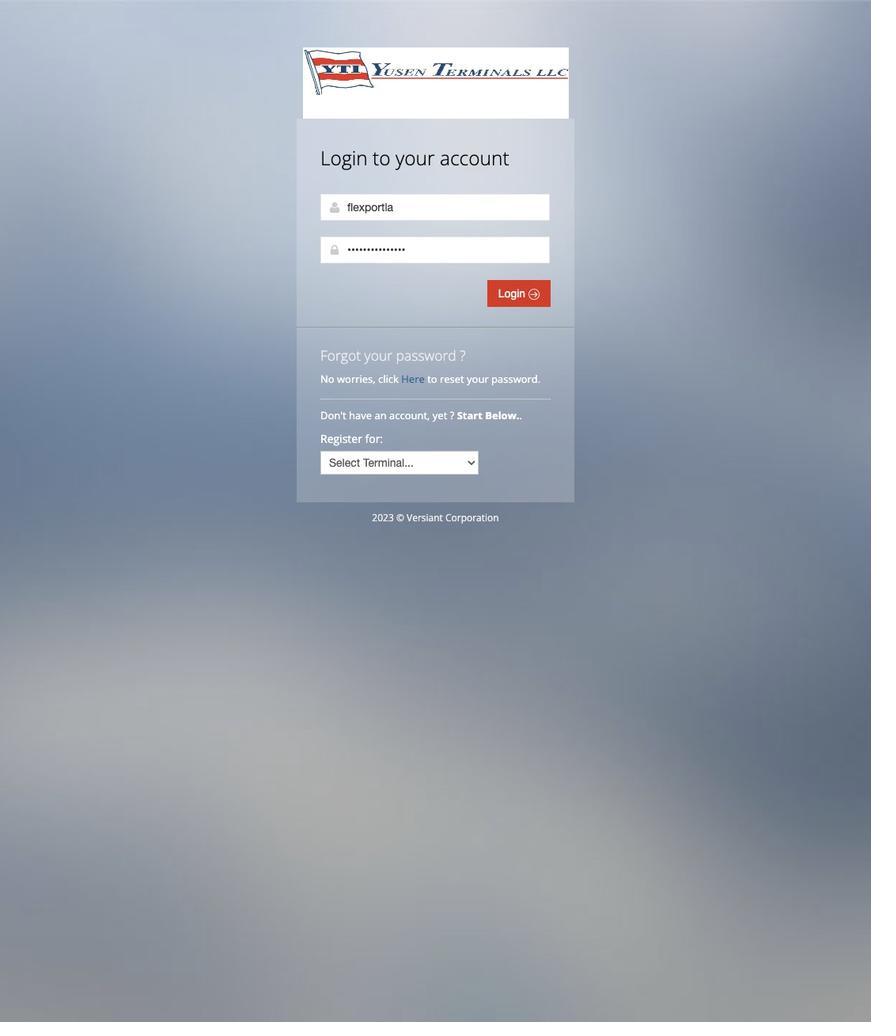 Task type: describe. For each thing, give the bounding box(es) containing it.
0 vertical spatial your
[[396, 145, 435, 171]]

for:
[[365, 431, 383, 446]]

2023 © versiant corporation
[[372, 511, 499, 525]]

login button
[[487, 280, 551, 307]]

0 horizontal spatial your
[[365, 346, 393, 365]]

forgot your password ? no worries, click here to reset your password.
[[321, 346, 541, 386]]

reset
[[440, 372, 464, 386]]

user image
[[328, 201, 341, 214]]

Username text field
[[321, 194, 550, 221]]

don't have an account, yet ? start below. .
[[321, 408, 525, 423]]

login to your account
[[321, 145, 510, 171]]

forgot
[[321, 346, 361, 365]]

register for:
[[321, 431, 383, 446]]

here link
[[402, 372, 425, 386]]

an
[[375, 408, 387, 423]]

password.
[[492, 372, 541, 386]]

corporation
[[446, 511, 499, 525]]



Task type: vqa. For each thing, say whether or not it's contained in the screenshot.
password.
yes



Task type: locate. For each thing, give the bounding box(es) containing it.
1 horizontal spatial ?
[[460, 346, 466, 365]]

have
[[349, 408, 372, 423]]

to inside forgot your password ? no worries, click here to reset your password.
[[428, 372, 437, 386]]

to
[[373, 145, 391, 171], [428, 372, 437, 386]]

1 vertical spatial ?
[[450, 408, 455, 423]]

1 horizontal spatial to
[[428, 372, 437, 386]]

worries,
[[337, 372, 376, 386]]

0 horizontal spatial ?
[[450, 408, 455, 423]]

? right yet
[[450, 408, 455, 423]]

login
[[321, 145, 368, 171], [499, 287, 529, 300]]

0 vertical spatial to
[[373, 145, 391, 171]]

2 horizontal spatial your
[[467, 372, 489, 386]]

to right here link
[[428, 372, 437, 386]]

your right reset
[[467, 372, 489, 386]]

no
[[321, 372, 335, 386]]

to up username text box
[[373, 145, 391, 171]]

2023
[[372, 511, 394, 525]]

©
[[396, 511, 404, 525]]

1 vertical spatial your
[[365, 346, 393, 365]]

1 vertical spatial to
[[428, 372, 437, 386]]

click
[[378, 372, 399, 386]]

2 vertical spatial your
[[467, 372, 489, 386]]

login for login
[[499, 287, 529, 300]]

.
[[520, 408, 522, 423]]

here
[[402, 372, 425, 386]]

below.
[[485, 408, 520, 423]]

Password password field
[[321, 237, 550, 264]]

start
[[457, 408, 483, 423]]

1 horizontal spatial login
[[499, 287, 529, 300]]

1 vertical spatial login
[[499, 287, 529, 300]]

? up reset
[[460, 346, 466, 365]]

0 horizontal spatial to
[[373, 145, 391, 171]]

? inside forgot your password ? no worries, click here to reset your password.
[[460, 346, 466, 365]]

your up username text box
[[396, 145, 435, 171]]

lock image
[[328, 244, 341, 256]]

?
[[460, 346, 466, 365], [450, 408, 455, 423]]

login inside button
[[499, 287, 529, 300]]

0 horizontal spatial login
[[321, 145, 368, 171]]

don't
[[321, 408, 346, 423]]

password
[[396, 346, 457, 365]]

yet
[[433, 408, 447, 423]]

login for login to your account
[[321, 145, 368, 171]]

register
[[321, 431, 362, 446]]

account
[[440, 145, 510, 171]]

account,
[[389, 408, 430, 423]]

your
[[396, 145, 435, 171], [365, 346, 393, 365], [467, 372, 489, 386]]

0 vertical spatial login
[[321, 145, 368, 171]]

1 horizontal spatial your
[[396, 145, 435, 171]]

versiant
[[407, 511, 443, 525]]

swapright image
[[529, 289, 540, 300]]

your up click
[[365, 346, 393, 365]]

0 vertical spatial ?
[[460, 346, 466, 365]]



